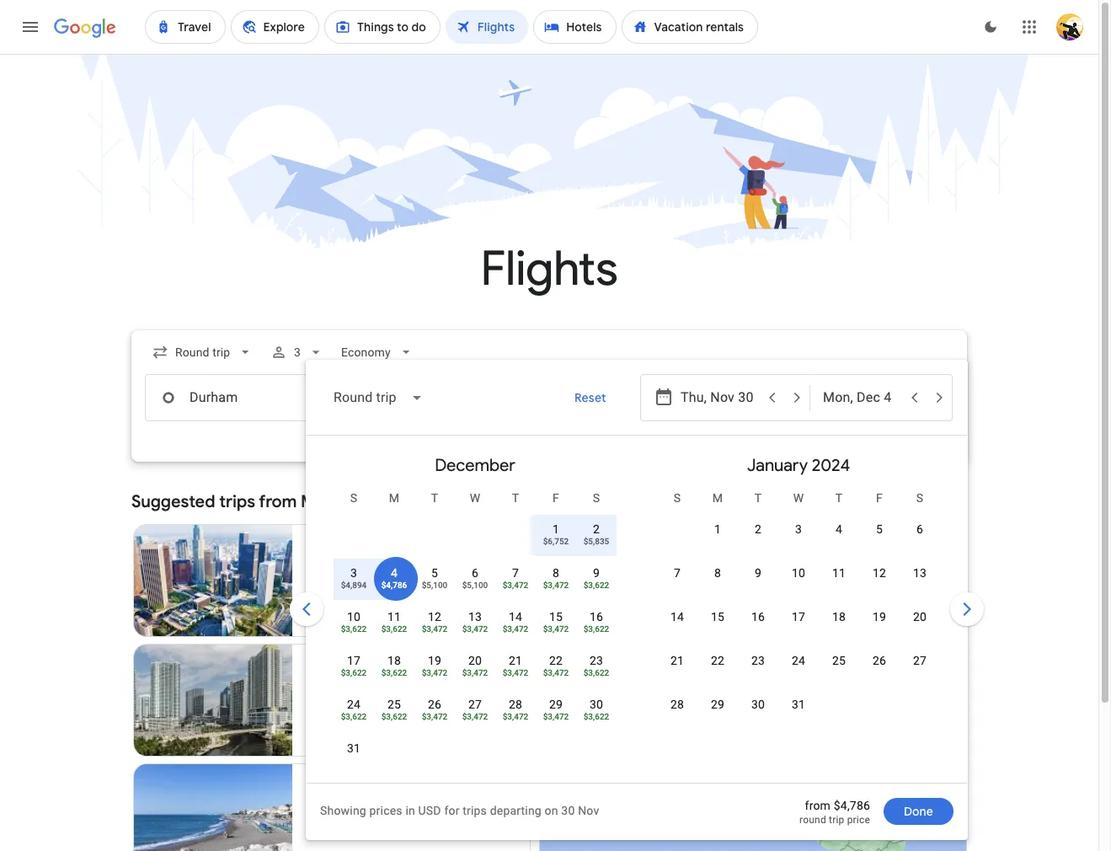 Task type: describe. For each thing, give the bounding box(es) containing it.
row containing 21
[[657, 645, 940, 693]]

from inside from $4,786 round trip price
[[805, 799, 831, 812]]

11 inside "suggested trips from memphis" region
[[406, 813, 419, 827]]

, 3622 us dollars element for 9
[[584, 581, 609, 590]]

31 button inside december "row group"
[[334, 740, 374, 780]]

15 for 15 $3,472
[[549, 610, 563, 624]]

wed, dec 27 element
[[468, 696, 482, 713]]

showing prices in usd for trips departing on 30 nov
[[320, 804, 599, 817]]

price
[[847, 814, 870, 826]]

fri, jan 19 element
[[873, 608, 886, 625]]

13 for 13
[[913, 566, 927, 580]]

$3,622 for 30
[[584, 712, 609, 721]]

mon, jan 1 element
[[714, 521, 721, 538]]

explore
[[833, 495, 875, 510]]

nonstop for dec
[[326, 693, 372, 707]]

4 $4,786
[[381, 566, 407, 590]]

28 for 28 $3,472
[[509, 698, 522, 711]]

miami
[[306, 658, 344, 675]]

29 for 29
[[711, 698, 725, 711]]

orlando
[[306, 778, 358, 795]]

sun, jan 7 element
[[674, 565, 681, 581]]

2  image from the top
[[375, 811, 378, 828]]

, 3472 us dollars element for 28
[[503, 712, 529, 721]]

21 $3,472
[[503, 654, 529, 677]]

explore destinations
[[833, 495, 947, 510]]

1 horizontal spatial 31 button
[[779, 696, 819, 736]]

15 $3,472
[[543, 610, 569, 634]]

, 3472 us dollars element for 20
[[462, 668, 488, 677]]

7 button
[[657, 565, 698, 605]]

for
[[444, 804, 460, 817]]

17 for 17
[[792, 610, 806, 624]]

nov
[[578, 804, 599, 817]]

2 t from the left
[[512, 491, 519, 505]]

9 – 16
[[329, 796, 363, 810]]

previous image
[[286, 589, 327, 629]]

25 button
[[819, 652, 859, 693]]

0 horizontal spatial 30
[[561, 804, 575, 817]]

6 $5,100
[[462, 566, 488, 590]]

$3,472 for 12
[[422, 624, 448, 634]]

$3,472 for 7
[[503, 581, 529, 590]]

3 s from the left
[[674, 491, 681, 505]]

mon, jan 22 element
[[711, 652, 725, 669]]

suggested
[[131, 491, 215, 512]]

15 button
[[698, 608, 738, 649]]

3 nonstop from the top
[[326, 813, 372, 827]]

, 5100 us dollars element for 5
[[422, 581, 448, 590]]

, 5100 us dollars element for 6
[[462, 581, 488, 590]]

2 – 9
[[329, 557, 356, 570]]

$3,622 for 10
[[341, 624, 367, 634]]

$4,786 for 4
[[381, 581, 407, 590]]

7 $3,472
[[503, 566, 529, 590]]

1 button
[[698, 521, 738, 561]]

10 for 10
[[792, 566, 806, 580]]

13 for 13 $3,472
[[468, 610, 482, 624]]

$3,472 for 19
[[422, 668, 448, 677]]

row containing 14
[[657, 601, 940, 649]]

$3,472 for 27
[[462, 712, 488, 721]]

wed, dec 20 element
[[468, 652, 482, 669]]

from inside region
[[259, 491, 297, 512]]

row containing 10
[[334, 601, 617, 649]]

28 button
[[657, 696, 698, 736]]

$3,622 for 23
[[584, 668, 609, 677]]

january
[[747, 455, 808, 476]]

23 $3,622
[[584, 654, 609, 677]]

sun, dec 3 element
[[350, 565, 357, 581]]

14 $3,472
[[503, 610, 529, 634]]

prices
[[370, 804, 403, 817]]

24 for 24 $3,622
[[347, 698, 361, 711]]

fri, jan 26 element
[[873, 652, 886, 669]]

1  image from the top
[[375, 572, 378, 589]]

4 button
[[819, 521, 859, 561]]

row containing 3
[[334, 557, 617, 605]]

12 $3,472
[[422, 610, 448, 634]]

22 button
[[698, 652, 738, 693]]

21 button
[[657, 652, 698, 693]]

done button
[[884, 791, 954, 832]]

2024
[[812, 455, 850, 476]]

8 $3,472
[[543, 566, 569, 590]]

dec inside los angeles dec 2 – 9
[[306, 557, 326, 570]]

$3,472 for 15
[[543, 624, 569, 634]]

$5,100 for 5
[[422, 581, 448, 590]]

7 for 7
[[674, 566, 681, 580]]

3 button
[[264, 332, 331, 372]]

, 3622 us dollars element for 30
[[584, 712, 609, 721]]

3 button
[[779, 521, 819, 561]]

27 $3,472
[[462, 698, 488, 721]]

20 $3,472
[[462, 654, 488, 677]]

26 for 26
[[873, 654, 886, 667]]

$6,752
[[543, 537, 569, 546]]

$4,894
[[341, 581, 367, 590]]

3 inside 3 $4,894
[[350, 566, 357, 580]]

8 button
[[698, 565, 738, 605]]

mon, dec 11 element
[[388, 608, 401, 625]]

24 $3,622
[[341, 698, 367, 721]]

sat, jan 27 element
[[913, 652, 927, 669]]

Flight search field
[[118, 330, 988, 840]]

28 $3,472
[[503, 698, 529, 721]]

los
[[306, 538, 328, 555]]

memphis
[[301, 491, 373, 512]]

done
[[904, 804, 934, 819]]

25 for 25 $3,622
[[388, 698, 401, 711]]

23 inside "suggested trips from memphis" region
[[406, 693, 419, 707]]

4 for 4
[[836, 522, 843, 536]]

sat, dec 23 element
[[590, 652, 603, 669]]

fri, dec 22 element
[[549, 652, 563, 669]]

, 3622 us dollars element for 17
[[341, 668, 367, 677]]

, 3622 us dollars element for 23
[[584, 668, 609, 677]]

spirit image
[[306, 813, 319, 827]]

thu, dec 28 element
[[509, 696, 522, 713]]

fri, dec 8 element
[[553, 565, 559, 581]]

30 button
[[738, 696, 779, 736]]

wed, jan 10 element
[[792, 565, 806, 581]]

, 3472 us dollars element for 19
[[422, 668, 448, 677]]

14 for 14 $3,472
[[509, 610, 522, 624]]

2 button
[[738, 521, 779, 561]]

29 button
[[698, 696, 738, 736]]

row containing 17
[[334, 645, 617, 693]]

24 for 24
[[792, 654, 806, 667]]

26 for 26 $3,472
[[428, 698, 442, 711]]

11 $3,622
[[381, 610, 407, 634]]

usd
[[418, 804, 441, 817]]

, 4786 us dollars element
[[381, 581, 407, 590]]

4 hr 4 min
[[382, 574, 436, 587]]

, 3472 us dollars element for 8
[[543, 581, 569, 590]]

thu, dec 21 element
[[509, 652, 522, 669]]

6 button
[[900, 521, 940, 561]]

january 2024 row group
[[637, 442, 961, 776]]

19 for 19
[[873, 610, 886, 624]]

11 for 11 $3,622
[[388, 610, 401, 624]]

thu, jan 18 element
[[832, 608, 846, 625]]

round
[[800, 814, 826, 826]]

6 for 6
[[917, 522, 923, 536]]

31 for sun, dec 31 'element' in the left bottom of the page
[[347, 741, 361, 755]]

12 button
[[859, 565, 900, 605]]

2 for 2 hr 23 min
[[382, 693, 389, 707]]

2 vertical spatial min
[[422, 813, 443, 827]]

16 $3,622
[[584, 610, 609, 634]]

tue, jan 23 element
[[752, 652, 765, 669]]

27 for 27 $3,472
[[468, 698, 482, 711]]

fri, dec 29 element
[[549, 696, 563, 713]]

11 button
[[819, 565, 859, 605]]

$3,622 for 24
[[341, 712, 367, 721]]

22 $3,472
[[543, 654, 569, 677]]

16 for 16 $3,622
[[590, 610, 603, 624]]

sun, jan 14 element
[[671, 608, 684, 625]]

12 for 12 $3,472
[[428, 610, 442, 624]]

15 for 15
[[711, 610, 725, 624]]

3 hr from the top
[[392, 813, 403, 827]]

$3,472 for 20
[[462, 668, 488, 677]]

reset
[[575, 390, 607, 405]]

23 for 23
[[752, 654, 765, 667]]

tue, dec 5 element
[[431, 565, 438, 581]]

thu, jan 11 element
[[832, 565, 846, 581]]

fri, jan 12 element
[[873, 565, 886, 581]]

min for miami
[[422, 693, 443, 707]]

tue, dec 26 element
[[428, 696, 442, 713]]

trips inside region
[[219, 491, 255, 512]]

main menu image
[[20, 17, 40, 37]]

orlando dec 9 – 16
[[306, 778, 363, 810]]

23 for 23 $3,622
[[590, 654, 603, 667]]

sun, dec 10 element
[[347, 608, 361, 625]]

row containing 28
[[657, 688, 819, 736]]

18 button
[[819, 608, 859, 649]]

, 3472 us dollars element for 14
[[503, 624, 529, 634]]

mon, dec 25 element
[[388, 696, 401, 713]]

$5,835
[[584, 537, 609, 546]]

3 inside button
[[795, 522, 802, 536]]

27 for 27
[[913, 654, 927, 667]]

sun, dec 24 element
[[347, 696, 361, 713]]

13 button
[[900, 565, 940, 605]]

flights
[[481, 239, 618, 299]]

angeles
[[330, 538, 382, 555]]

wed, dec 13 element
[[468, 608, 482, 625]]

tue, jan 2 element
[[755, 521, 762, 538]]

19 button
[[859, 608, 900, 649]]

2 for 2 hr 11 min
[[382, 813, 389, 827]]

10 $3,622
[[341, 610, 367, 634]]

$3,622 for 11
[[381, 624, 407, 634]]

december row group
[[313, 442, 637, 780]]

11 for 11
[[832, 566, 846, 580]]

, 3622 us dollars element for 18
[[381, 668, 407, 677]]

8 for 8
[[714, 566, 721, 580]]

17 button
[[779, 608, 819, 649]]

2 hr 23 min
[[382, 693, 443, 707]]

$3,622 for 25
[[381, 712, 407, 721]]

miami dec 10 – 17
[[306, 658, 370, 690]]

sat, jan 13 element
[[913, 565, 927, 581]]

, 4894 us dollars element
[[341, 581, 367, 590]]

, 3472 us dollars element for 13
[[462, 624, 488, 634]]

Departure text field
[[681, 375, 758, 420]]



Task type: vqa. For each thing, say whether or not it's contained in the screenshot.
Flight details. Leaves Detroit Metropolitan Wayne County Airport at 7:57 PM on Friday, November 10 and arrives at Haneda Airport at 1:35 PM on Sunday, November 12. "ICON"
no



Task type: locate. For each thing, give the bounding box(es) containing it.
2 14 from the left
[[671, 610, 684, 624]]

9
[[593, 566, 600, 580], [755, 566, 762, 580]]

0 horizontal spatial 20
[[468, 654, 482, 667]]

sat, dec 9 element
[[593, 565, 600, 581]]

1 horizontal spatial 17
[[792, 610, 806, 624]]

1 horizontal spatial 9
[[755, 566, 762, 580]]

23
[[590, 654, 603, 667], [752, 654, 765, 667], [406, 693, 419, 707]]

tue, jan 9 element
[[755, 565, 762, 581]]

w
[[470, 491, 481, 505], [793, 491, 804, 505]]

tue, dec 12 element
[[428, 608, 442, 625]]

, 3472 us dollars element up wed, dec 20 element
[[462, 624, 488, 634]]

1
[[553, 522, 559, 536], [714, 522, 721, 536]]

2 vertical spatial dec
[[306, 796, 326, 810]]

12
[[873, 566, 886, 580], [428, 610, 442, 624]]

1 22 from the left
[[549, 654, 563, 667]]

0 horizontal spatial trips
[[219, 491, 255, 512]]

17 for 17 $3,622
[[347, 654, 361, 667]]

10 for 10 $3,622
[[347, 610, 361, 624]]

hr for los angeles
[[392, 574, 403, 587]]

16 down 9 button
[[752, 610, 765, 624]]

mon, jan 15 element
[[711, 608, 725, 625]]

9 for 9
[[755, 566, 762, 580]]

5 $5,100
[[422, 566, 448, 590]]

17 inside the 17 $3,622
[[347, 654, 361, 667]]

0 vertical spatial 3
[[294, 345, 301, 359]]

m inside "row group"
[[389, 491, 400, 505]]

25 $3,622
[[381, 698, 407, 721]]

1 horizontal spatial w
[[793, 491, 804, 505]]

0 vertical spatial 20
[[913, 610, 927, 624]]

1 vertical spatial 13
[[468, 610, 482, 624]]

11 down , 4786 us dollars element
[[388, 610, 401, 624]]

21 for 21
[[671, 654, 684, 667]]

1 horizontal spatial 21
[[671, 654, 684, 667]]

8 inside button
[[714, 566, 721, 580]]

1 8 from the left
[[553, 566, 559, 580]]

s up sat, dec 2 element
[[593, 491, 600, 505]]

24
[[792, 654, 806, 667], [347, 698, 361, 711]]

from left the memphis
[[259, 491, 297, 512]]

$3,472 left the 29 $3,472
[[503, 712, 529, 721]]

0 vertical spatial nonstop
[[326, 574, 372, 587]]

8 down 1 button
[[714, 566, 721, 580]]

2 inside 2 $5,835
[[593, 522, 600, 536]]

tue, jan 30 element
[[752, 696, 765, 713]]

on
[[545, 804, 558, 817]]

sun, dec 31 element
[[347, 740, 361, 757]]

2 22 from the left
[[711, 654, 725, 667]]

2 7 from the left
[[674, 566, 681, 580]]

28 for 28
[[671, 698, 684, 711]]

9 for 9 $3,622
[[593, 566, 600, 580]]

fri, dec 15 element
[[549, 608, 563, 625]]

16 inside 16 button
[[752, 610, 765, 624]]

$4,786 up price
[[834, 799, 870, 812]]

dec
[[306, 557, 326, 570], [306, 677, 326, 690], [306, 796, 326, 810]]

0 vertical spatial 18
[[832, 610, 846, 624]]

1 hr from the top
[[392, 574, 403, 587]]

thu, dec 7 element
[[512, 565, 519, 581]]

Departure text field
[[681, 375, 758, 420]]

wed, jan 3 element
[[795, 521, 802, 538]]

5 for 5
[[876, 522, 883, 536]]

1 vertical spatial from
[[805, 799, 831, 812]]

7 for 7 $3,472
[[512, 566, 519, 580]]

, 5100 us dollars element
[[422, 581, 448, 590], [462, 581, 488, 590]]

30 inside button
[[752, 698, 765, 711]]

0 horizontal spatial 24
[[347, 698, 361, 711]]

tue, jan 16 element
[[752, 608, 765, 625]]

2 vertical spatial hr
[[392, 813, 403, 827]]

sat, dec 16 element
[[590, 608, 603, 625]]

nonstop down 9 – 16
[[326, 813, 372, 827]]

2 horizontal spatial 23
[[752, 654, 765, 667]]

4 s from the left
[[917, 491, 924, 505]]

21 for 21 $3,472
[[509, 654, 522, 667]]

0 horizontal spatial 9
[[593, 566, 600, 580]]

dec for orlando
[[306, 796, 326, 810]]

0 vertical spatial 31 button
[[779, 696, 819, 736]]

next image
[[947, 589, 988, 629]]

18 down 11 $3,622
[[388, 654, 401, 667]]

1 horizontal spatial 30
[[590, 698, 603, 711]]

4 down explore
[[836, 522, 843, 536]]

 image left 4 $4,786
[[375, 572, 378, 589]]

7 right wed, dec 6 "element"
[[512, 566, 519, 580]]

None text field
[[145, 374, 383, 421]]

1 horizontal spatial 10
[[792, 566, 806, 580]]

22 inside button
[[711, 654, 725, 667]]

0 horizontal spatial 7
[[512, 566, 519, 580]]

28 inside 28 $3,472
[[509, 698, 522, 711]]

25 down 18 button
[[832, 654, 846, 667]]

17 down 10 button at bottom
[[792, 610, 806, 624]]

5 inside 5 $5,100
[[431, 566, 438, 580]]

, 6752 us dollars element
[[543, 537, 569, 546]]

s
[[350, 491, 357, 505], [593, 491, 600, 505], [674, 491, 681, 505], [917, 491, 924, 505]]

sat, jan 20 element
[[913, 608, 927, 625]]

, 3622 us dollars element for 25
[[381, 712, 407, 721]]

31
[[792, 698, 806, 711], [347, 741, 361, 755]]

1 f from the left
[[553, 491, 559, 505]]

, 5835 us dollars element
[[584, 537, 609, 546]]

20 inside 20 $3,472
[[468, 654, 482, 667]]

15 inside 15 button
[[711, 610, 725, 624]]

10 inside 10 $3,622
[[347, 610, 361, 624]]

29 inside the 29 $3,472
[[549, 698, 563, 711]]

december
[[435, 455, 515, 476]]

2 right sun, dec 24 element
[[382, 693, 389, 707]]

12 inside button
[[873, 566, 886, 580]]

23 down 16 button at the bottom right of the page
[[752, 654, 765, 667]]

13 $3,472
[[462, 610, 488, 634]]

0 vertical spatial min
[[415, 574, 436, 587]]

$4,786 for from $4,786
[[834, 799, 870, 812]]

3 $4,894
[[341, 566, 367, 590]]

26 button
[[859, 652, 900, 693]]

, 3472 us dollars element for 12
[[422, 624, 448, 634]]

0 horizontal spatial 10
[[347, 610, 361, 624]]

$3,622 for 18
[[381, 668, 407, 677]]

dec down miami
[[306, 677, 326, 690]]

0 horizontal spatial w
[[470, 491, 481, 505]]

2 s from the left
[[593, 491, 600, 505]]

31 for wed, jan 31 "element"
[[792, 698, 806, 711]]

19 for 19 $3,472
[[428, 654, 442, 667]]

14 inside 14 $3,472
[[509, 610, 522, 624]]

, 3472 us dollars element for 26
[[422, 712, 448, 721]]

20 button
[[900, 608, 940, 649]]

mon, dec 4, return date. element
[[391, 565, 398, 581]]

trip
[[829, 814, 845, 826]]

6 inside button
[[917, 522, 923, 536]]

t
[[431, 491, 438, 505], [512, 491, 519, 505], [755, 491, 762, 505], [836, 491, 843, 505]]

31 down 24 'button'
[[792, 698, 806, 711]]

18 for 18 $3,622
[[388, 654, 401, 667]]

f inside december "row group"
[[553, 491, 559, 505]]

30 for 30
[[752, 698, 765, 711]]

1 horizontal spatial 28
[[671, 698, 684, 711]]

30 down 23 button
[[752, 698, 765, 711]]

$3,622 for 17
[[341, 668, 367, 677]]

2 horizontal spatial 11
[[832, 566, 846, 580]]

2 $5,100 from the left
[[462, 581, 488, 590]]

12 down 5 $5,100
[[428, 610, 442, 624]]

20 inside button
[[913, 610, 927, 624]]

22 for 22
[[711, 654, 725, 667]]

 image right the 'showing'
[[375, 811, 378, 828]]

min
[[415, 574, 436, 587], [422, 693, 443, 707], [422, 813, 443, 827]]

0 horizontal spatial 14
[[509, 610, 522, 624]]

1 $6,752
[[543, 522, 569, 546]]

12 inside 12 $3,472
[[428, 610, 442, 624]]

1 horizontal spatial 27
[[913, 654, 927, 667]]

in
[[406, 804, 415, 817]]

nonstop for angeles
[[326, 574, 372, 587]]

16
[[590, 610, 603, 624], [752, 610, 765, 624]]

$5,100
[[422, 581, 448, 590], [462, 581, 488, 590]]

nonstop down 2 – 9
[[326, 574, 372, 587]]

0 horizontal spatial 29
[[549, 698, 563, 711]]

19 inside button
[[873, 610, 886, 624]]

$3,472 for 14
[[503, 624, 529, 634]]

$3,472 for 28
[[503, 712, 529, 721]]

, 3472 us dollars element up the tue, dec 19 element
[[422, 624, 448, 634]]

6 inside 6 $5,100
[[472, 566, 479, 580]]

22
[[549, 654, 563, 667], [711, 654, 725, 667]]

1 vertical spatial 26
[[428, 698, 442, 711]]

4 for 4 hr 4 min
[[382, 574, 389, 587]]

dec down los
[[306, 557, 326, 570]]

25 inside 25 $3,622
[[388, 698, 401, 711]]

, 3472 us dollars element for 7
[[503, 581, 529, 590]]

3 dec from the top
[[306, 796, 326, 810]]

$3,472 up "fri, dec 15" element
[[543, 581, 569, 590]]

1 horizontal spatial $5,100
[[462, 581, 488, 590]]

1 horizontal spatial 24
[[792, 654, 806, 667]]

, 3472 us dollars element for 22
[[543, 668, 569, 677]]

m inside the january 2024 row group
[[713, 491, 723, 505]]

1 vertical spatial 20
[[468, 654, 482, 667]]

11 inside button
[[832, 566, 846, 580]]

1 horizontal spatial 6
[[917, 522, 923, 536]]

25 for 25
[[832, 654, 846, 667]]

0 vertical spatial dec
[[306, 557, 326, 570]]

0 vertical spatial 19
[[873, 610, 886, 624]]

24 down 17 button
[[792, 654, 806, 667]]

0 vertical spatial trips
[[219, 491, 255, 512]]

27 button
[[900, 652, 940, 693]]

24 inside "24 $3,622"
[[347, 698, 361, 711]]

19 inside the 19 $3,472
[[428, 654, 442, 667]]

29 down 22 button
[[711, 698, 725, 711]]

4 t from the left
[[836, 491, 843, 505]]

thu, dec 14 element
[[509, 608, 522, 625]]

1 vertical spatial 3
[[795, 522, 802, 536]]

los angeles dec 2 – 9
[[306, 538, 382, 570]]

0 vertical spatial 24
[[792, 654, 806, 667]]

0 horizontal spatial 28
[[509, 698, 522, 711]]

15 down 8 button on the bottom right of the page
[[711, 610, 725, 624]]

w for january 2024
[[793, 491, 804, 505]]

1 vertical spatial  image
[[375, 811, 378, 828]]

2 16 from the left
[[752, 610, 765, 624]]

31 down "24 $3,622"
[[347, 741, 361, 755]]

2 vertical spatial nonstop
[[326, 813, 372, 827]]

21 inside 21 $3,472
[[509, 654, 522, 667]]

, 3622 us dollars element for 24
[[341, 712, 367, 721]]

25 down 18 $3,622
[[388, 698, 401, 711]]

1 dec from the top
[[306, 557, 326, 570]]

min for los angeles
[[415, 574, 436, 587]]

1 vertical spatial trips
[[463, 804, 487, 817]]

wed, jan 31 element
[[792, 696, 806, 713]]

22 inside 22 $3,472
[[549, 654, 563, 667]]

2 8 from the left
[[714, 566, 721, 580]]

4
[[836, 522, 843, 536], [391, 566, 398, 580], [382, 574, 389, 587], [406, 574, 412, 587]]

21 down the 14 button
[[671, 654, 684, 667]]

13 inside 13 $3,472
[[468, 610, 482, 624]]

1 vertical spatial 31
[[347, 741, 361, 755]]

1 vertical spatial 24
[[347, 698, 361, 711]]

grid inside flight search box
[[313, 442, 961, 793]]

0 vertical spatial 25
[[832, 654, 846, 667]]

0 vertical spatial  image
[[375, 572, 378, 589]]

grid
[[313, 442, 961, 793]]

19 down 12 button
[[873, 610, 886, 624]]

, 3472 us dollars element up fri, dec 29 element
[[543, 668, 569, 677]]

27 down 20 $3,472
[[468, 698, 482, 711]]

10 down 3 button
[[792, 566, 806, 580]]

27 inside 27 $3,472
[[468, 698, 482, 711]]

8 inside "8 $3,472"
[[553, 566, 559, 580]]

3 t from the left
[[755, 491, 762, 505]]

0 horizontal spatial 18
[[388, 654, 401, 667]]

13 left 90 us dollars text box
[[468, 610, 482, 624]]

$3,472 for 13
[[462, 624, 488, 634]]

hr left in at left
[[392, 813, 403, 827]]

16 for 16
[[752, 610, 765, 624]]

f inside the january 2024 row group
[[876, 491, 883, 505]]

0 vertical spatial from
[[259, 491, 297, 512]]

0 vertical spatial 13
[[913, 566, 927, 580]]

0 horizontal spatial m
[[389, 491, 400, 505]]

0 vertical spatial 10
[[792, 566, 806, 580]]

7 inside 7 "button"
[[674, 566, 681, 580]]

1 horizontal spatial 20
[[913, 610, 927, 624]]

0 horizontal spatial , 5100 us dollars element
[[422, 581, 448, 590]]

1 vertical spatial dec
[[306, 677, 326, 690]]

hr up mon, dec 11 element
[[392, 574, 403, 587]]

6 for 6 $5,100
[[472, 566, 479, 580]]

0 horizontal spatial 16
[[590, 610, 603, 624]]

$3,622
[[584, 581, 609, 590], [341, 624, 367, 634], [381, 624, 407, 634], [584, 624, 609, 634], [341, 668, 367, 677], [381, 668, 407, 677], [584, 668, 609, 677], [341, 712, 367, 721], [381, 712, 407, 721], [584, 712, 609, 721]]

0 horizontal spatial 21
[[509, 654, 522, 667]]

8 for 8 $3,472
[[553, 566, 559, 580]]

sun, dec 17 element
[[347, 652, 361, 669]]

2 9 from the left
[[755, 566, 762, 580]]

0 horizontal spatial 23
[[406, 693, 419, 707]]

2 hr from the top
[[392, 693, 403, 707]]

90 US dollars text field
[[495, 611, 516, 626]]

30 down 23 $3,622
[[590, 698, 603, 711]]

trips inside flight search box
[[463, 804, 487, 817]]

30 for 30 $3,622
[[590, 698, 603, 711]]

1 m from the left
[[389, 491, 400, 505]]

14 inside button
[[671, 610, 684, 624]]

26 inside button
[[873, 654, 886, 667]]

0 horizontal spatial 3
[[294, 345, 301, 359]]

2 1 from the left
[[714, 522, 721, 536]]

4 inside 4 $4,786
[[391, 566, 398, 580]]

sun, jan 21 element
[[671, 652, 684, 669]]

$3,472 up "thu, dec 28" element
[[503, 668, 529, 677]]

, 3472 us dollars element for 15
[[543, 624, 569, 634]]

2 left in at left
[[382, 813, 389, 827]]

26 down the 19 button
[[873, 654, 886, 667]]

1 9 from the left
[[593, 566, 600, 580]]

explore destinations button
[[813, 489, 967, 516]]

15
[[549, 610, 563, 624], [711, 610, 725, 624]]

$4,786 inside from $4,786 round trip price
[[834, 799, 870, 812]]

16 button
[[738, 608, 779, 649]]

nonstop down 10 – 17
[[326, 693, 372, 707]]

Return text field
[[823, 375, 901, 420]]

2 vertical spatial 3
[[350, 566, 357, 580]]

2 15 from the left
[[711, 610, 725, 624]]

, 3472 us dollars element up "fri, dec 15" element
[[543, 581, 569, 590]]

1 29 from the left
[[549, 698, 563, 711]]

31 button up 9 – 16
[[334, 740, 374, 780]]

thu, jan 4 element
[[836, 521, 843, 538]]

31 inside december "row group"
[[347, 741, 361, 755]]

, 3472 us dollars element for 21
[[503, 668, 529, 677]]

sat, jan 6 element
[[917, 521, 923, 538]]

wed, jan 17 element
[[792, 608, 806, 625]]

$3,472 up fri, dec 29 element
[[543, 668, 569, 677]]

row
[[536, 506, 617, 561], [698, 506, 940, 561], [334, 557, 617, 605], [657, 557, 940, 605], [334, 601, 617, 649], [657, 601, 940, 649], [334, 645, 617, 693], [657, 645, 940, 693], [334, 688, 617, 736], [657, 688, 819, 736]]

tue, dec 19 element
[[428, 652, 442, 669]]

f right explore
[[876, 491, 883, 505]]

0 horizontal spatial 27
[[468, 698, 482, 711]]

None field
[[145, 337, 261, 367], [335, 337, 421, 367], [320, 377, 437, 418], [145, 337, 261, 367], [335, 337, 421, 367], [320, 377, 437, 418]]

$5,100 for 6
[[462, 581, 488, 590]]

destinations
[[878, 495, 947, 510]]

min down the 19 $3,472
[[422, 693, 443, 707]]

, 3472 us dollars element right 28 $3,472
[[543, 712, 569, 721]]

$3,472 up thu, dec 14 element
[[503, 581, 529, 590]]

0 vertical spatial 31
[[792, 698, 806, 711]]

2 inside the 2 button
[[755, 522, 762, 536]]

1 horizontal spatial 13
[[913, 566, 927, 580]]

$3,472 for 29
[[543, 712, 569, 721]]

9 button
[[738, 565, 779, 605]]

20 for 20
[[913, 610, 927, 624]]

2 for 2
[[755, 522, 762, 536]]

dec inside orlando dec 9 – 16
[[306, 796, 326, 810]]

11 down 4 button
[[832, 566, 846, 580]]

hr
[[392, 574, 403, 587], [392, 693, 403, 707], [392, 813, 403, 827]]

31 button
[[779, 696, 819, 736], [334, 740, 374, 780]]

dec for miami
[[306, 677, 326, 690]]

sat, dec 30 element
[[590, 696, 603, 713]]

0 horizontal spatial f
[[553, 491, 559, 505]]

, 3472 us dollars element up thu, dec 14 element
[[503, 581, 529, 590]]

14 down 7 $3,472
[[509, 610, 522, 624]]

1 horizontal spatial from
[[805, 799, 831, 812]]

$3,472 up the thu, dec 21 element
[[503, 624, 529, 634]]

min left for
[[422, 813, 443, 827]]

17 $3,622
[[341, 654, 367, 677]]

0 horizontal spatial 11
[[388, 610, 401, 624]]

, 3622 us dollars element for 10
[[341, 624, 367, 634]]

suggested trips from memphis
[[131, 491, 373, 512]]

mon, jan 29 element
[[711, 696, 725, 713]]

, 5100 us dollars element up tue, dec 12 element
[[422, 581, 448, 590]]

21 inside button
[[671, 654, 684, 667]]

wed, dec 6 element
[[472, 565, 479, 581]]

16 inside '16 $3,622'
[[590, 610, 603, 624]]

1 horizontal spatial 19
[[873, 610, 886, 624]]

29 down 22 $3,472
[[549, 698, 563, 711]]

2 , 5100 us dollars element from the left
[[462, 581, 488, 590]]

f up fri, dec 1 element
[[553, 491, 559, 505]]

2 f from the left
[[876, 491, 883, 505]]

22 down 15 button
[[711, 654, 725, 667]]

min right 4 $4,786
[[415, 574, 436, 587]]

2 for 2 $5,835
[[593, 522, 600, 536]]

1 horizontal spatial 15
[[711, 610, 725, 624]]

3 inside popup button
[[294, 345, 301, 359]]

0 horizontal spatial 5
[[431, 566, 438, 580]]

$90
[[495, 611, 516, 626]]

18 inside 18 $3,622
[[388, 654, 401, 667]]

1 21 from the left
[[509, 654, 522, 667]]

$3,472 up the tue, dec 19 element
[[422, 624, 448, 634]]

, 3622 us dollars element
[[584, 581, 609, 590], [341, 624, 367, 634], [381, 624, 407, 634], [584, 624, 609, 634], [341, 668, 367, 677], [381, 668, 407, 677], [584, 668, 609, 677], [341, 712, 367, 721], [381, 712, 407, 721], [584, 712, 609, 721]]

1 vertical spatial 19
[[428, 654, 442, 667]]

1 vertical spatial 17
[[347, 654, 361, 667]]

2 m from the left
[[713, 491, 723, 505]]

sat, dec 2 element
[[593, 521, 600, 538]]

30
[[590, 698, 603, 711], [752, 698, 765, 711], [561, 804, 575, 817]]

10 – 17
[[329, 677, 370, 690]]

$3,472 right 28 $3,472
[[543, 712, 569, 721]]

2 $5,835
[[584, 522, 609, 546]]

0 vertical spatial hr
[[392, 574, 403, 587]]

w inside december "row group"
[[470, 491, 481, 505]]

1 14 from the left
[[509, 610, 522, 624]]

6 down destinations
[[917, 522, 923, 536]]

1 vertical spatial 6
[[472, 566, 479, 580]]

january 2024
[[747, 455, 850, 476]]

9 down the 2 button
[[755, 566, 762, 580]]

1 vertical spatial 5
[[431, 566, 438, 580]]

5 inside button
[[876, 522, 883, 536]]

0 horizontal spatial 1
[[553, 522, 559, 536]]

10 button
[[779, 565, 819, 605]]

 image
[[375, 572, 378, 589], [375, 811, 378, 828]]

row containing 7
[[657, 557, 940, 605]]

1 vertical spatial 12
[[428, 610, 442, 624]]

w inside the january 2024 row group
[[793, 491, 804, 505]]

1 s from the left
[[350, 491, 357, 505]]

21
[[509, 654, 522, 667], [671, 654, 684, 667]]

1 w from the left
[[470, 491, 481, 505]]

0 horizontal spatial 17
[[347, 654, 361, 667]]

0 horizontal spatial 31
[[347, 741, 361, 755]]

11
[[832, 566, 846, 580], [388, 610, 401, 624], [406, 813, 419, 827]]

20
[[913, 610, 927, 624], [468, 654, 482, 667]]

departing
[[490, 804, 542, 817]]

$3,472 for 26
[[422, 712, 448, 721]]

0 horizontal spatial 6
[[472, 566, 479, 580]]

13 inside button
[[913, 566, 927, 580]]

4 inside 4 button
[[836, 522, 843, 536]]

3
[[294, 345, 301, 359], [795, 522, 802, 536], [350, 566, 357, 580]]

s up sun, jan 7 element
[[674, 491, 681, 505]]

17
[[792, 610, 806, 624], [347, 654, 361, 667]]

4 for 4 $4,786
[[391, 566, 398, 580]]

26 $3,472
[[422, 698, 448, 721]]

24 inside 'button'
[[792, 654, 806, 667]]

22 for 22 $3,472
[[549, 654, 563, 667]]

1 $5,100 from the left
[[422, 581, 448, 590]]

23 button
[[738, 652, 779, 693]]

10
[[792, 566, 806, 580], [347, 610, 361, 624]]

thu, jan 25 element
[[832, 652, 846, 669]]

2 29 from the left
[[711, 698, 725, 711]]

23 inside button
[[752, 654, 765, 667]]

nonstop
[[326, 574, 372, 587], [326, 693, 372, 707], [326, 813, 372, 827]]

fri, jan 5 element
[[876, 521, 883, 538]]

$3,622 for 16
[[584, 624, 609, 634]]

18 down 11 button
[[832, 610, 846, 624]]

$4,786 inside december "row group"
[[381, 581, 407, 590]]

28 inside 'button'
[[671, 698, 684, 711]]

2 dec from the top
[[306, 677, 326, 690]]

1 horizontal spatial 16
[[752, 610, 765, 624]]

1 , 5100 us dollars element from the left
[[422, 581, 448, 590]]

23 inside 23 $3,622
[[590, 654, 603, 667]]

28 down 21 $3,472
[[509, 698, 522, 711]]

25 inside button
[[832, 654, 846, 667]]

9 inside 9 button
[[755, 566, 762, 580]]

1 28 from the left
[[509, 698, 522, 711]]

17 inside 17 button
[[792, 610, 806, 624]]

dec inside miami dec 10 – 17
[[306, 677, 326, 690]]

27 down 20 button
[[913, 654, 927, 667]]

, 3472 us dollars element up the thu, dec 21 element
[[503, 624, 529, 634]]

31 inside the january 2024 row group
[[792, 698, 806, 711]]

from up round in the bottom of the page
[[805, 799, 831, 812]]

 image
[[375, 692, 378, 709]]

1 left the tue, jan 2 element
[[714, 522, 721, 536]]

2 left wed, jan 3 element
[[755, 522, 762, 536]]

2 horizontal spatial 3
[[795, 522, 802, 536]]

, 3472 us dollars element
[[503, 581, 529, 590], [543, 581, 569, 590], [422, 624, 448, 634], [462, 624, 488, 634], [503, 624, 529, 634], [543, 624, 569, 634], [422, 668, 448, 677], [462, 668, 488, 677], [503, 668, 529, 677], [543, 668, 569, 677], [422, 712, 448, 721], [462, 712, 488, 721], [503, 712, 529, 721], [543, 712, 569, 721]]

30 inside 30 $3,622
[[590, 698, 603, 711]]

f for december
[[553, 491, 559, 505]]

8
[[553, 566, 559, 580], [714, 566, 721, 580]]

w for december
[[470, 491, 481, 505]]

10 inside button
[[792, 566, 806, 580]]

$3,622 for 9
[[584, 581, 609, 590]]

1 vertical spatial nonstop
[[326, 693, 372, 707]]

17 up 10 – 17
[[347, 654, 361, 667]]

2 28 from the left
[[671, 698, 684, 711]]

8 down "$6,752"
[[553, 566, 559, 580]]

4 left mon, dec 4, return date. element
[[382, 574, 389, 587]]

dec up spirit image
[[306, 796, 326, 810]]

1 1 from the left
[[553, 522, 559, 536]]

0 vertical spatial 12
[[873, 566, 886, 580]]

$3,472 right 26 $3,472
[[462, 712, 488, 721]]

14 down 7 "button"
[[671, 610, 684, 624]]

29 $3,472
[[543, 698, 569, 721]]

hr for miami
[[392, 693, 403, 707]]

30 $3,622
[[584, 698, 609, 721]]

4 right mon, dec 4, return date. element
[[406, 574, 412, 587]]

21 down 14 $3,472
[[509, 654, 522, 667]]

f
[[553, 491, 559, 505], [876, 491, 883, 505]]

row containing 24
[[334, 688, 617, 736]]

24 button
[[779, 652, 819, 693]]

1 horizontal spatial 29
[[711, 698, 725, 711]]

from
[[259, 491, 297, 512], [805, 799, 831, 812]]

9 $3,622
[[584, 566, 609, 590]]

1 t from the left
[[431, 491, 438, 505]]

16 down 9 $3,622
[[590, 610, 603, 624]]

$3,472 up wed, dec 20 element
[[462, 624, 488, 634]]

27 inside 27 button
[[913, 654, 927, 667]]

fri, dec 1 element
[[553, 521, 559, 538]]

1 for 1 $6,752
[[553, 522, 559, 536]]

reset button
[[555, 377, 627, 418]]

14 for 14
[[671, 610, 684, 624]]

grid containing december
[[313, 442, 961, 793]]

$3,472 for 22
[[543, 668, 569, 677]]

m for january 2024
[[713, 491, 723, 505]]

0 horizontal spatial 8
[[553, 566, 559, 580]]

, 3472 us dollars element up the wed, dec 27 element
[[462, 668, 488, 677]]

from $4,786 round trip price
[[800, 799, 870, 826]]

18 inside button
[[832, 610, 846, 624]]

19 down 12 $3,472
[[428, 654, 442, 667]]

24 down 10 – 17
[[347, 698, 361, 711]]

7 inside 7 $3,472
[[512, 566, 519, 580]]

m for december
[[389, 491, 400, 505]]

18 $3,622
[[381, 654, 407, 677]]

0 vertical spatial 27
[[913, 654, 927, 667]]

f for january 2024
[[876, 491, 883, 505]]

showing
[[320, 804, 366, 817]]

1 inside 1 $6,752
[[553, 522, 559, 536]]

0 vertical spatial 11
[[832, 566, 846, 580]]

9 down the , 5835 us dollars element
[[593, 566, 600, 580]]

19 $3,472
[[422, 654, 448, 677]]

26 inside 26 $3,472
[[428, 698, 442, 711]]

5 for 5 $5,100
[[431, 566, 438, 580]]

Return text field
[[823, 375, 901, 420]]

, 3472 us dollars element for 29
[[543, 712, 569, 721]]

5 left wed, dec 6 "element"
[[431, 566, 438, 580]]

1 horizontal spatial 23
[[590, 654, 603, 667]]

sun, jan 28 element
[[671, 696, 684, 713]]

1 7 from the left
[[512, 566, 519, 580]]

1 vertical spatial min
[[422, 693, 443, 707]]

2 up $5,835
[[593, 522, 600, 536]]

29 for 29 $3,472
[[549, 698, 563, 711]]

12 for 12
[[873, 566, 886, 580]]

28 down 21 button
[[671, 698, 684, 711]]

10 down $4,894
[[347, 610, 361, 624]]

wed, jan 24 element
[[792, 652, 806, 669]]

, 3622 us dollars element for 16
[[584, 624, 609, 634]]

2 nonstop from the top
[[326, 693, 372, 707]]

5 down explore destinations
[[876, 522, 883, 536]]

18 for 18
[[832, 610, 846, 624]]

2 21 from the left
[[671, 654, 684, 667]]

20 down 13 button
[[913, 610, 927, 624]]

1 nonstop from the top
[[326, 574, 372, 587]]

1 inside button
[[714, 522, 721, 536]]

11 inside 11 $3,622
[[388, 610, 401, 624]]

$3,472 for 21
[[503, 668, 529, 677]]

9 inside 9 $3,622
[[593, 566, 600, 580]]

mon, dec 18 element
[[388, 652, 401, 669]]

1 vertical spatial $4,786
[[834, 799, 870, 812]]

5 button
[[859, 521, 900, 561]]

7 left mon, jan 8 element
[[674, 566, 681, 580]]

1 vertical spatial 25
[[388, 698, 401, 711]]

change appearance image
[[971, 7, 1011, 47]]

1 for 1
[[714, 522, 721, 536]]

1 16 from the left
[[590, 610, 603, 624]]

, 3472 us dollars element up fri, dec 22 element on the bottom
[[543, 624, 569, 634]]

15 inside 15 $3,472
[[549, 610, 563, 624]]

1 horizontal spatial 7
[[674, 566, 681, 580]]

1 horizontal spatial 5
[[876, 522, 883, 536]]

m
[[389, 491, 400, 505], [713, 491, 723, 505]]

0 horizontal spatial 13
[[468, 610, 482, 624]]

swap origin and destination. image
[[376, 388, 396, 408]]

, 3472 us dollars element up tue, dec 26 element
[[422, 668, 448, 677]]

$3,472 up the wed, dec 27 element
[[462, 668, 488, 677]]

1 15 from the left
[[549, 610, 563, 624]]

$5,100 up wed, dec 13 element
[[462, 581, 488, 590]]

2 w from the left
[[793, 491, 804, 505]]

29 inside button
[[711, 698, 725, 711]]

mon, jan 8 element
[[714, 565, 721, 581]]

1 horizontal spatial m
[[713, 491, 723, 505]]

31 button right tue, jan 30 element
[[779, 696, 819, 736]]

0 vertical spatial 26
[[873, 654, 886, 667]]

0 vertical spatial 5
[[876, 522, 883, 536]]

1 horizontal spatial 12
[[873, 566, 886, 580]]

$3,472 up fri, dec 22 element on the bottom
[[543, 624, 569, 634]]

0 horizontal spatial 26
[[428, 698, 442, 711]]

suggested trips from memphis region
[[131, 482, 967, 851]]



